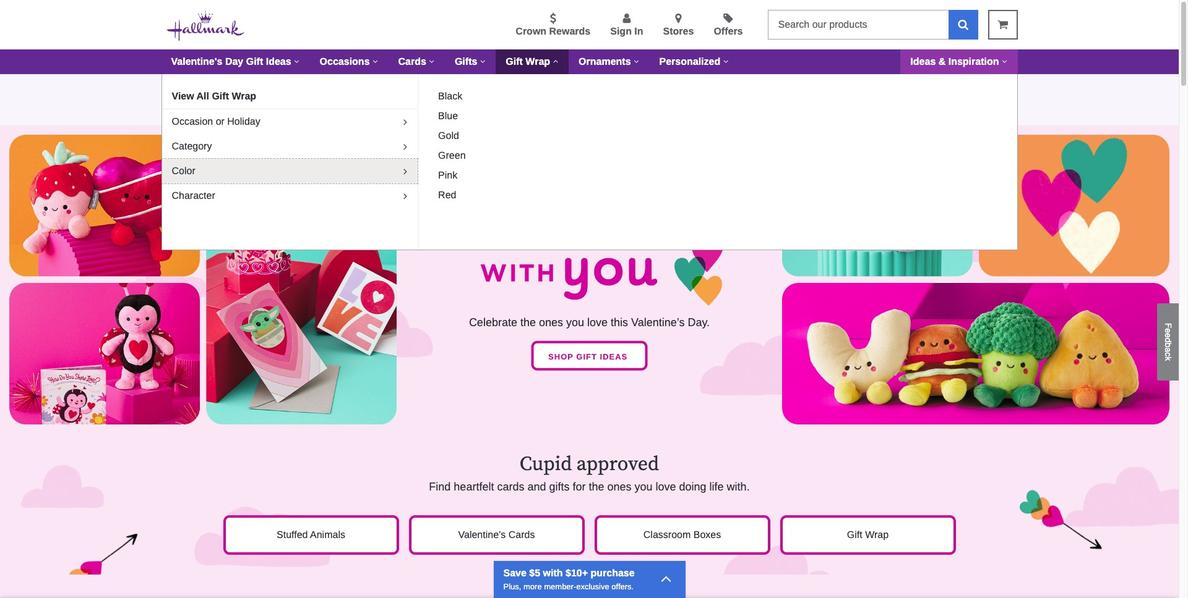 Task type: locate. For each thing, give the bounding box(es) containing it.
0 horizontal spatial cards
[[398, 56, 426, 67]]

rewards.
[[610, 85, 649, 95]]

1 vertical spatial valentine's
[[338, 85, 385, 95]]

valentine's
[[171, 56, 222, 67], [338, 85, 385, 95]]

gold link
[[433, 129, 464, 144]]

1 e from the top
[[1163, 329, 1173, 333]]

tab list
[[162, 84, 418, 209], [428, 84, 1007, 287]]

0 horizontal spatial day.
[[387, 85, 405, 95]]

1 horizontal spatial tab list
[[428, 84, 1007, 287]]

valentine's
[[631, 316, 685, 329], [458, 530, 506, 541]]

0 vertical spatial with
[[559, 85, 577, 95]]

occasions
[[320, 56, 370, 67]]

the
[[520, 316, 536, 329], [589, 481, 604, 494]]

with up the member-
[[543, 568, 563, 579]]

rewards
[[549, 26, 590, 37]]

None search field
[[768, 10, 978, 40]]

cards link
[[388, 50, 445, 74]]

wrap
[[526, 56, 550, 67], [232, 91, 256, 101], [865, 530, 889, 541]]

0 horizontal spatial tab list
[[162, 84, 418, 209]]

1 vertical spatial crown
[[580, 85, 607, 95]]

stores link
[[663, 13, 694, 39]]

1 vertical spatial with
[[543, 568, 563, 579]]

1 tab list from the left
[[162, 84, 418, 209]]

love inside cupid approved find heartfelt cards and gifts for the ones you love doing life with.
[[656, 481, 676, 494]]

shop gift ideas
[[548, 352, 630, 362]]

0 vertical spatial cards
[[398, 56, 426, 67]]

1 vertical spatial gift wrap
[[847, 530, 889, 541]]

1 horizontal spatial for
[[573, 481, 586, 494]]

shop
[[548, 352, 573, 362]]

icon image down classroom
[[661, 570, 672, 588]]

with inside save $5 with $10+ purchase plus, more member-exclusive offers.
[[543, 568, 563, 579]]

1 horizontal spatial a
[[1163, 348, 1173, 353]]

cards left gifts
[[398, 56, 426, 67]]

ideas left &
[[910, 56, 936, 67]]

1 horizontal spatial ideas
[[910, 56, 936, 67]]

1 horizontal spatial love
[[656, 481, 676, 494]]

d
[[1163, 338, 1173, 343]]

for right it
[[324, 85, 336, 95]]

banner
[[0, 0, 1179, 287]]

inspiration
[[948, 56, 999, 67]]

1 vertical spatial the
[[589, 481, 604, 494]]

ideas up 7
[[266, 56, 291, 67]]

approved
[[577, 453, 659, 477]]

0 horizontal spatial gift wrap link
[[496, 50, 569, 74]]

not
[[652, 85, 667, 95]]

on
[[523, 85, 534, 95]]

1 vertical spatial ones
[[607, 481, 631, 494]]

2 ideas from the left
[[910, 56, 936, 67]]

valentine's up order
[[171, 56, 222, 67]]

boxes
[[693, 530, 721, 541]]

valentine's inside cupid approved main content
[[338, 85, 385, 95]]

love
[[587, 316, 608, 329], [656, 481, 676, 494]]

color
[[172, 166, 195, 176]]

2 tab list from the left
[[428, 84, 1007, 287]]

2 vertical spatial wrap
[[865, 530, 889, 541]]

the inside cupid approved find heartfelt cards and gifts for the ones you love doing life with.
[[589, 481, 604, 494]]

crown down the ornaments
[[580, 85, 607, 95]]

1 horizontal spatial gift wrap link
[[780, 516, 956, 556]]

shipping
[[483, 85, 521, 95]]

crown
[[516, 26, 546, 37], [580, 85, 607, 95]]

plus,
[[503, 583, 521, 592]]

free shipping on $30+ with crown rewards. not a member?
[[461, 85, 717, 95]]

valentine's down occasions link
[[338, 85, 385, 95]]

0 horizontal spatial for
[[324, 85, 336, 95]]

with right $30+
[[559, 85, 577, 95]]

icon image
[[312, 104, 318, 113], [661, 570, 672, 588]]

cupid
[[520, 453, 572, 477]]

gifts link
[[445, 50, 496, 74]]

0 horizontal spatial valentine's
[[171, 56, 222, 67]]

1 vertical spatial day.
[[688, 316, 710, 329]]

valentine's right this
[[631, 316, 685, 329]]

love left this
[[587, 316, 608, 329]]

0 vertical spatial wrap
[[526, 56, 550, 67]]

get
[[300, 85, 314, 95]]

&
[[938, 56, 946, 67]]

1 vertical spatial you
[[635, 481, 653, 494]]

e up d
[[1163, 329, 1173, 333]]

0 horizontal spatial wrap
[[232, 91, 256, 101]]

1 vertical spatial valentine's
[[458, 530, 506, 541]]

1 horizontal spatial crown
[[580, 85, 607, 95]]

and
[[527, 481, 546, 494]]

0 horizontal spatial icon image
[[312, 104, 318, 113]]

0 horizontal spatial ones
[[539, 316, 563, 329]]

for right gifts
[[573, 481, 586, 494]]

1 vertical spatial a
[[1163, 348, 1173, 353]]

1 horizontal spatial the
[[589, 481, 604, 494]]

0 vertical spatial valentine's
[[171, 56, 222, 67]]

7
[[282, 85, 287, 95]]

feb.
[[261, 85, 279, 95]]

e
[[1163, 329, 1173, 333], [1163, 333, 1173, 338]]

gold
[[438, 131, 459, 141]]

a up k
[[1163, 348, 1173, 353]]

1 horizontal spatial icon image
[[661, 570, 672, 588]]

ideas & inspiration link
[[901, 50, 1018, 74]]

1 horizontal spatial cards
[[508, 530, 535, 541]]

the right celebrate
[[520, 316, 536, 329]]

menu
[[264, 11, 758, 39]]

k
[[1163, 357, 1173, 361]]

stuffed animals link
[[223, 516, 399, 556]]

with
[[559, 85, 577, 95], [543, 568, 563, 579]]

1 vertical spatial gift wrap link
[[780, 516, 956, 556]]

0 horizontal spatial a
[[669, 85, 674, 95]]

0 vertical spatial crown
[[516, 26, 546, 37]]

you down approved
[[635, 481, 653, 494]]

0 horizontal spatial crown
[[516, 26, 546, 37]]

search image
[[958, 19, 968, 30]]

region
[[0, 575, 1179, 599]]

personalized link
[[649, 50, 739, 74]]

valentine's down heartfelt
[[458, 530, 506, 541]]

ones down approved
[[607, 481, 631, 494]]

celebrate
[[469, 316, 517, 329]]

1 vertical spatial cards
[[508, 530, 535, 541]]

valentine's cards link
[[409, 516, 584, 556]]

cards
[[398, 56, 426, 67], [508, 530, 535, 541]]

purchase
[[591, 568, 635, 579]]

1 horizontal spatial you
[[635, 481, 653, 494]]

icon image down it
[[312, 104, 318, 113]]

crown rewards link
[[516, 13, 590, 39]]

view all gift wrap
[[172, 91, 256, 101]]

sign in link
[[610, 13, 643, 39]]

find
[[429, 481, 451, 494]]

black
[[438, 91, 462, 101]]

pink link
[[433, 168, 462, 183]]

valentine's inside menu bar
[[171, 56, 222, 67]]

1 horizontal spatial ones
[[607, 481, 631, 494]]

1 horizontal spatial valentine's
[[338, 85, 385, 95]]

0 vertical spatial for
[[324, 85, 336, 95]]

0 vertical spatial valentine's
[[631, 316, 685, 329]]

valentine's day cards image
[[0, 575, 1179, 599]]

1 vertical spatial wrap
[[232, 91, 256, 101]]

gift
[[246, 56, 263, 67], [506, 56, 523, 67], [212, 91, 229, 101], [847, 530, 862, 541]]

e up b
[[1163, 333, 1173, 338]]

1 horizontal spatial gift wrap
[[847, 530, 889, 541]]

0 vertical spatial gift wrap
[[506, 56, 550, 67]]

1 horizontal spatial wrap
[[526, 56, 550, 67]]

ones
[[539, 316, 563, 329], [607, 481, 631, 494]]

2 horizontal spatial wrap
[[865, 530, 889, 541]]

$10+
[[566, 568, 588, 579]]

gift wrap
[[506, 56, 550, 67], [847, 530, 889, 541]]

occasions link
[[310, 50, 388, 74]]

0 horizontal spatial love
[[587, 316, 608, 329]]

you up gift
[[566, 316, 584, 329]]

classroom boxes link
[[594, 516, 770, 556]]

for
[[324, 85, 336, 95], [573, 481, 586, 494]]

ones inside cupid approved find heartfelt cards and gifts for the ones you love doing life with.
[[607, 481, 631, 494]]

ones up shop
[[539, 316, 563, 329]]

0 horizontal spatial ideas
[[266, 56, 291, 67]]

cards up save
[[508, 530, 535, 541]]

celebrate the ones you love this valentine's day.
[[469, 316, 710, 329]]

order by wed., feb. 7 to get it for valentine's day.
[[195, 85, 405, 95]]

0 horizontal spatial valentine's
[[458, 530, 506, 541]]

0 horizontal spatial you
[[566, 316, 584, 329]]

you
[[566, 316, 584, 329], [635, 481, 653, 494]]

1 vertical spatial for
[[573, 481, 586, 494]]

1 vertical spatial icon image
[[661, 570, 672, 588]]

0 vertical spatial the
[[520, 316, 536, 329]]

the down approved
[[589, 481, 604, 494]]

valentine's day gift ideas link
[[161, 50, 310, 74]]

or
[[216, 116, 225, 127]]

menu bar
[[161, 50, 1018, 74]]

member-
[[544, 583, 576, 592]]

cards
[[497, 481, 524, 494]]

0 vertical spatial a
[[669, 85, 674, 95]]

gift inside tab list
[[212, 91, 229, 101]]

crown left rewards
[[516, 26, 546, 37]]

a right 'not'
[[669, 85, 674, 95]]

love left the doing
[[656, 481, 676, 494]]

ideas
[[266, 56, 291, 67], [910, 56, 936, 67]]

1 vertical spatial love
[[656, 481, 676, 494]]



Task type: describe. For each thing, give the bounding box(es) containing it.
pink
[[438, 170, 457, 181]]

cupid approved region
[[0, 434, 1179, 599]]

stuffed animals
[[277, 530, 345, 541]]

$30+
[[537, 85, 557, 95]]

menu bar containing valentine's day gift ideas
[[161, 50, 1018, 74]]

Search our products search field
[[768, 10, 948, 40]]

category
[[172, 141, 212, 152]]

green link
[[433, 149, 471, 163]]

free shipping on $30+ with crown rewards. not a member? link
[[455, 84, 723, 116]]

green
[[438, 150, 466, 161]]

character
[[172, 191, 215, 201]]

gift inside "cupid approved" region
[[847, 530, 862, 541]]

crown inside "link"
[[580, 85, 607, 95]]

crown inside menu
[[516, 26, 546, 37]]

you inside cupid approved find heartfelt cards and gifts for the ones you love doing life with.
[[635, 481, 653, 494]]

gifts
[[455, 56, 477, 67]]

cupid approved find heartfelt cards and gifts for the ones you love doing life with.
[[429, 453, 750, 494]]

ornaments
[[579, 56, 631, 67]]

0 horizontal spatial the
[[520, 316, 536, 329]]

heartfelt
[[454, 481, 494, 494]]

banner containing crown rewards
[[0, 0, 1179, 287]]

with inside "link"
[[559, 85, 577, 95]]

this
[[611, 316, 628, 329]]

ornaments link
[[569, 50, 649, 74]]

wed.,
[[235, 85, 259, 95]]

shopping cart image
[[998, 19, 1008, 30]]

f e e d b a c k
[[1163, 323, 1173, 361]]

occasion or holiday
[[172, 116, 260, 127]]

2 e from the top
[[1163, 333, 1173, 338]]

red
[[438, 190, 456, 200]]

0 vertical spatial day.
[[387, 85, 405, 95]]

f
[[1163, 323, 1173, 329]]

in
[[634, 26, 643, 37]]

1 horizontal spatial day.
[[688, 316, 710, 329]]

cupid approved banner
[[218, 453, 961, 496]]

1 ideas from the left
[[266, 56, 291, 67]]

cupid approved main content
[[0, 74, 1179, 599]]

0 horizontal spatial gift wrap
[[506, 56, 550, 67]]

classroom boxes
[[643, 530, 721, 541]]

ideas
[[600, 352, 628, 362]]

view all gift wrap link
[[162, 84, 418, 109]]

valentine's cards
[[458, 530, 535, 541]]

c
[[1163, 353, 1173, 357]]

to
[[289, 85, 298, 95]]

0 vertical spatial love
[[587, 316, 608, 329]]

holiday
[[227, 116, 260, 127]]

sign in
[[610, 26, 643, 37]]

gift wrap link inside "cupid approved" region
[[780, 516, 956, 556]]

blue link
[[433, 109, 463, 124]]

occasion
[[172, 116, 213, 127]]

black link
[[433, 89, 467, 104]]

red link
[[433, 188, 461, 203]]

sign
[[610, 26, 632, 37]]

wrap inside "cupid approved" region
[[865, 530, 889, 541]]

for inside cupid approved find heartfelt cards and gifts for the ones you love doing life with.
[[573, 481, 586, 494]]

life
[[709, 481, 724, 494]]

0 vertical spatial ones
[[539, 316, 563, 329]]

blue
[[438, 111, 458, 121]]

0 vertical spatial icon image
[[312, 104, 318, 113]]

a inside "link"
[[669, 85, 674, 95]]

hallmark link
[[166, 10, 254, 44]]

classroom
[[643, 530, 691, 541]]

1 horizontal spatial valentine's
[[631, 316, 685, 329]]

valentine's inside "cupid approved" region
[[458, 530, 506, 541]]

stuffed
[[277, 530, 308, 541]]

hallmark image
[[166, 11, 244, 41]]

free
[[461, 85, 480, 95]]

tab list containing black
[[428, 84, 1007, 287]]

cards inside "cupid approved" region
[[508, 530, 535, 541]]

more
[[523, 583, 542, 592]]

valentine's day gift ideas
[[171, 56, 291, 67]]

save $5 with $10+ purchase plus, more member-exclusive offers.
[[503, 568, 635, 592]]

personalized
[[659, 56, 720, 67]]

images of valentine's day better togethers, cards, and plushes on a light pink background with clouds image
[[0, 126, 1179, 434]]

animals
[[310, 530, 345, 541]]

gifts
[[549, 481, 570, 494]]

cupid approved image
[[0, 434, 1179, 599]]

f e e d b a c k button
[[1157, 304, 1179, 381]]

with.
[[727, 481, 750, 494]]

tab list containing view all gift wrap
[[162, 84, 418, 209]]

$5
[[529, 568, 540, 579]]

menu containing crown rewards
[[264, 11, 758, 39]]

0 vertical spatial you
[[566, 316, 584, 329]]

view
[[172, 91, 194, 101]]

a inside button
[[1163, 348, 1173, 353]]

0 vertical spatial gift wrap link
[[496, 50, 569, 74]]

stores
[[663, 26, 694, 37]]

offers.
[[612, 583, 634, 592]]

all
[[196, 91, 209, 101]]

by
[[222, 85, 233, 95]]

offers link
[[714, 13, 743, 39]]

offers
[[714, 26, 743, 37]]

it
[[316, 85, 322, 95]]

gift wrap inside "cupid approved" region
[[847, 530, 889, 541]]

member?
[[677, 85, 717, 95]]

doing
[[679, 481, 706, 494]]

gift
[[576, 352, 597, 362]]

save
[[503, 568, 526, 579]]



Task type: vqa. For each thing, say whether or not it's contained in the screenshot.
the top you
yes



